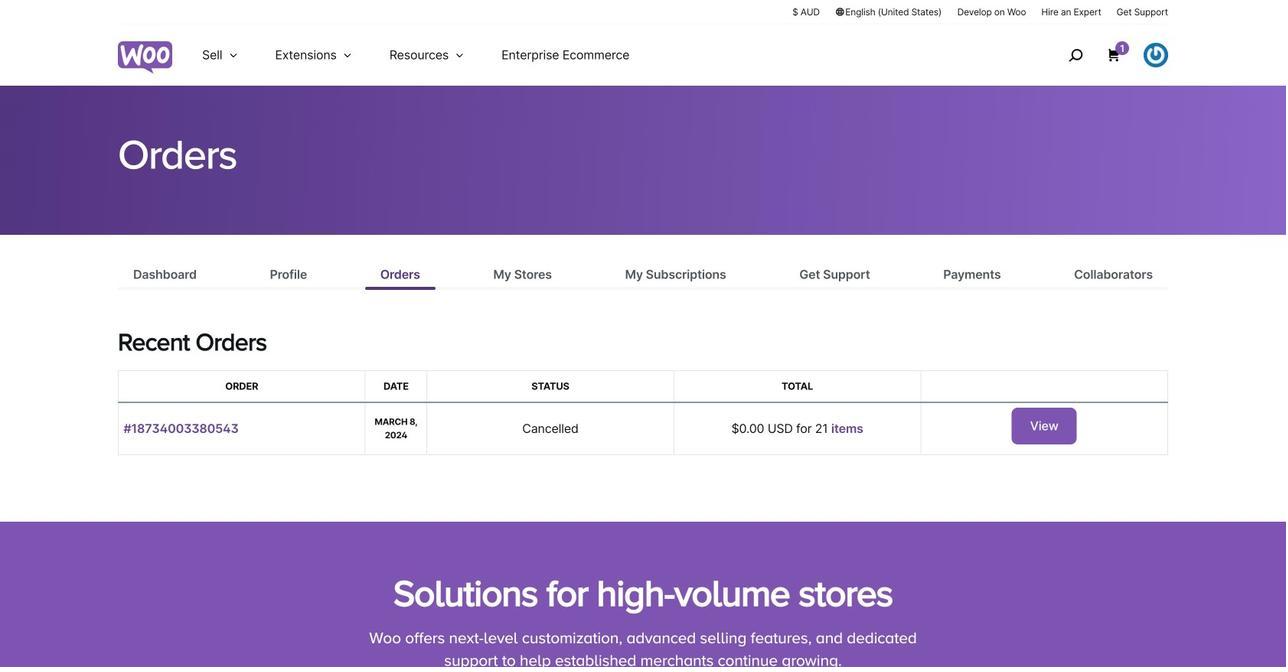 Task type: vqa. For each thing, say whether or not it's contained in the screenshot.
the Service navigation menu element
yes



Task type: describe. For each thing, give the bounding box(es) containing it.
search image
[[1064, 43, 1088, 67]]



Task type: locate. For each thing, give the bounding box(es) containing it.
open account menu image
[[1144, 43, 1169, 67]]

service navigation menu element
[[1036, 30, 1169, 80]]



